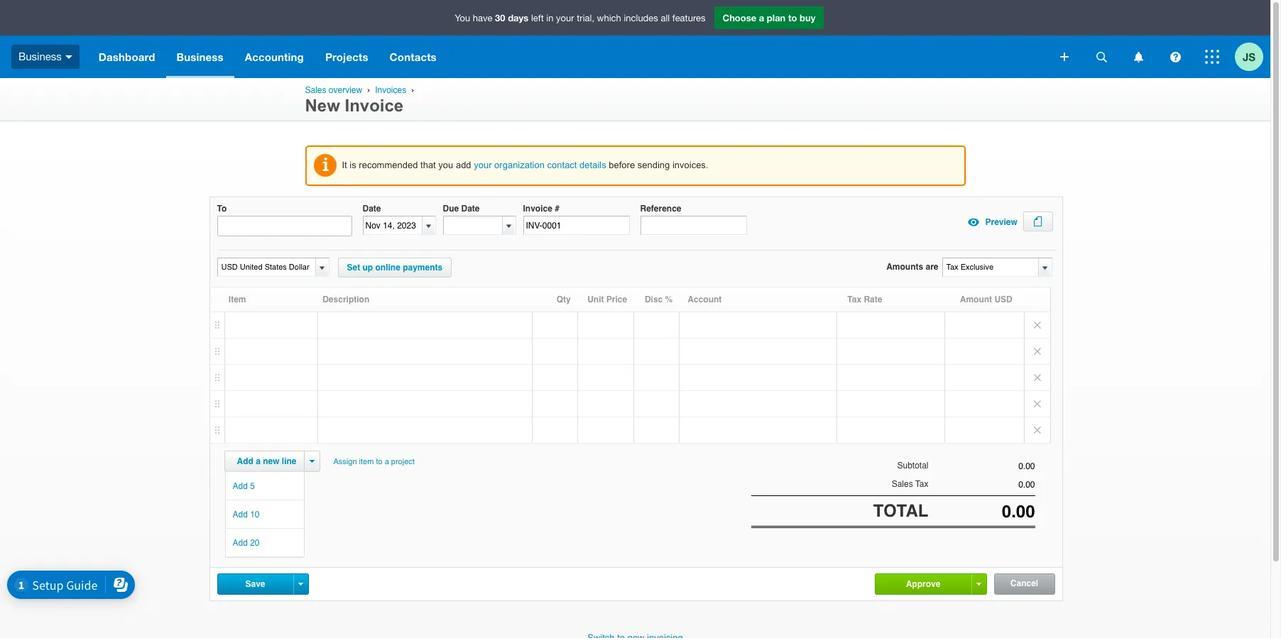 Task type: describe. For each thing, give the bounding box(es) containing it.
js
[[1243, 50, 1256, 63]]

#
[[555, 204, 560, 214]]

subtotal
[[897, 461, 929, 471]]

left
[[531, 13, 544, 23]]

you
[[438, 160, 453, 170]]

1 delete line item image from the top
[[1025, 313, 1050, 338]]

add 20
[[233, 538, 260, 548]]

choose a plan to buy
[[723, 12, 816, 23]]

plan
[[767, 12, 786, 23]]

1 horizontal spatial svg image
[[1060, 53, 1069, 61]]

recommended
[[359, 160, 418, 170]]

Date text field
[[363, 217, 422, 235]]

Due Date text field
[[444, 217, 502, 235]]

add 20 link
[[225, 529, 304, 557]]

is
[[350, 160, 356, 170]]

your for days
[[556, 13, 574, 23]]

add a new line link
[[228, 452, 305, 472]]

contacts button
[[379, 36, 447, 78]]

Invoice # text field
[[523, 216, 630, 235]]

dashboard
[[99, 50, 155, 63]]

set up online payments
[[347, 263, 443, 273]]

add a new line
[[237, 457, 297, 467]]

details
[[580, 160, 606, 170]]

total
[[873, 501, 929, 521]]

%
[[665, 295, 673, 305]]

5 delete line item image from the top
[[1025, 418, 1050, 443]]

sending
[[638, 160, 670, 170]]

contact
[[547, 160, 577, 170]]

description
[[323, 295, 369, 305]]

project
[[391, 458, 415, 467]]

reference
[[640, 204, 681, 214]]

navigation inside banner
[[88, 36, 1050, 78]]

assign
[[333, 458, 357, 467]]

2 horizontal spatial svg image
[[1134, 51, 1143, 62]]

20
[[250, 538, 260, 548]]

assign item to a project
[[333, 458, 415, 467]]

add 5
[[233, 482, 255, 492]]

more add line options... image
[[310, 460, 315, 463]]

assign item to a project link
[[327, 451, 421, 473]]

1 horizontal spatial svg image
[[1170, 51, 1181, 62]]

1 horizontal spatial a
[[385, 458, 389, 467]]

online
[[375, 263, 400, 273]]

4 delete line item image from the top
[[1025, 391, 1050, 417]]

0 horizontal spatial svg image
[[1096, 51, 1107, 62]]

approve
[[906, 580, 941, 589]]

svg image inside business popup button
[[65, 55, 72, 59]]

before
[[609, 160, 635, 170]]

up
[[363, 263, 373, 273]]

add 5 link
[[225, 472, 304, 500]]

buy
[[800, 12, 816, 23]]

you have 30 days left in your trial, which includes all features
[[455, 12, 706, 23]]

cancel button
[[995, 575, 1054, 594]]

account
[[688, 295, 722, 305]]

business button
[[166, 36, 234, 78]]

add 10 link
[[225, 501, 304, 529]]

organization
[[494, 160, 545, 170]]

tax rate
[[848, 295, 882, 305]]

unit
[[587, 295, 604, 305]]

js button
[[1235, 36, 1271, 78]]

more approve options... image
[[977, 583, 982, 586]]

add for add a new line
[[237, 457, 253, 467]]

invoice #
[[523, 204, 560, 214]]

usd
[[995, 295, 1013, 305]]

you
[[455, 13, 470, 23]]

it
[[342, 160, 347, 170]]

are
[[926, 262, 939, 272]]

save link
[[218, 575, 293, 594]]

a for new
[[256, 457, 261, 467]]

it is recommended that you add your organization contact details before sending invoices.
[[342, 160, 708, 170]]



Task type: locate. For each thing, give the bounding box(es) containing it.
your organization contact details link
[[474, 160, 606, 170]]

sales down subtotal
[[892, 480, 913, 490]]

1 horizontal spatial to
[[788, 12, 797, 23]]

tax left rate
[[848, 295, 862, 305]]

1 horizontal spatial your
[[556, 13, 574, 23]]

cancel
[[1011, 579, 1038, 589]]

accounting
[[245, 50, 304, 63]]

tax
[[848, 295, 862, 305], [915, 480, 929, 490]]

a
[[759, 12, 764, 23], [256, 457, 261, 467], [385, 458, 389, 467]]

add left 5
[[233, 482, 248, 492]]

Reference text field
[[640, 216, 747, 235]]

your for that
[[474, 160, 492, 170]]

2 horizontal spatial svg image
[[1205, 50, 1219, 64]]

None text field
[[218, 259, 314, 276], [929, 462, 1035, 472], [929, 480, 1035, 490], [929, 502, 1035, 522], [218, 259, 314, 276], [929, 462, 1035, 472], [929, 480, 1035, 490], [929, 502, 1035, 522]]

to right the item
[[376, 458, 383, 467]]

1 vertical spatial sales
[[892, 480, 913, 490]]

invoice
[[345, 96, 404, 115], [523, 204, 552, 214]]

overview
[[329, 85, 362, 95]]

› right invoices
[[411, 85, 414, 94]]

1 vertical spatial your
[[474, 160, 492, 170]]

trial,
[[577, 13, 594, 23]]

0 vertical spatial sales
[[305, 85, 326, 95]]

1 vertical spatial to
[[376, 458, 383, 467]]

0 horizontal spatial your
[[474, 160, 492, 170]]

1 vertical spatial invoice
[[523, 204, 552, 214]]

1 horizontal spatial ›
[[411, 85, 414, 94]]

0 horizontal spatial ›
[[367, 85, 370, 94]]

sales inside the sales overview › invoices › new invoice
[[305, 85, 326, 95]]

svg image
[[1205, 50, 1219, 64], [1096, 51, 1107, 62], [1170, 51, 1181, 62]]

sales for sales tax
[[892, 480, 913, 490]]

›
[[367, 85, 370, 94], [411, 85, 414, 94]]

add for add 20
[[233, 538, 248, 548]]

1 date from the left
[[363, 204, 381, 214]]

a left 'plan'
[[759, 12, 764, 23]]

› left invoices
[[367, 85, 370, 94]]

business inside business dropdown button
[[177, 50, 224, 63]]

2 delete line item image from the top
[[1025, 339, 1050, 364]]

banner
[[0, 0, 1271, 78]]

a inside add a new line link
[[256, 457, 261, 467]]

add
[[456, 160, 471, 170]]

to
[[788, 12, 797, 23], [376, 458, 383, 467]]

amount
[[960, 295, 992, 305]]

days
[[508, 12, 529, 23]]

tax down subtotal
[[915, 480, 929, 490]]

sales overview › invoices › new invoice
[[305, 85, 417, 115]]

0 horizontal spatial a
[[256, 457, 261, 467]]

new
[[305, 96, 340, 115]]

features
[[672, 13, 706, 23]]

business inside business popup button
[[18, 50, 62, 62]]

accounting button
[[234, 36, 315, 78]]

amounts
[[886, 262, 923, 272]]

0 vertical spatial to
[[788, 12, 797, 23]]

projects button
[[315, 36, 379, 78]]

which
[[597, 13, 621, 23]]

invoices
[[375, 85, 406, 95]]

1 vertical spatial tax
[[915, 480, 929, 490]]

delete line item image
[[1025, 313, 1050, 338], [1025, 339, 1050, 364], [1025, 365, 1050, 391], [1025, 391, 1050, 417], [1025, 418, 1050, 443]]

None text field
[[943, 259, 1038, 276]]

dashboard link
[[88, 36, 166, 78]]

disc
[[645, 295, 663, 305]]

approve link
[[875, 575, 971, 594]]

invoices link
[[375, 85, 406, 95]]

10
[[250, 510, 260, 520]]

projects
[[325, 50, 368, 63]]

sales for sales overview › invoices › new invoice
[[305, 85, 326, 95]]

add up add 5 at the left bottom
[[237, 457, 253, 467]]

invoice down invoices
[[345, 96, 404, 115]]

to
[[217, 204, 227, 214]]

2 horizontal spatial a
[[759, 12, 764, 23]]

contacts
[[390, 50, 437, 63]]

sales
[[305, 85, 326, 95], [892, 480, 913, 490]]

0 horizontal spatial tax
[[848, 295, 862, 305]]

add for add 5
[[233, 482, 248, 492]]

more save options... image
[[298, 583, 303, 586]]

item
[[229, 295, 246, 305]]

add
[[237, 457, 253, 467], [233, 482, 248, 492], [233, 510, 248, 520], [233, 538, 248, 548]]

banner containing js
[[0, 0, 1271, 78]]

date up date text field
[[363, 204, 381, 214]]

payments
[[403, 263, 443, 273]]

to inside banner
[[788, 12, 797, 23]]

a inside banner
[[759, 12, 764, 23]]

amount usd
[[960, 295, 1013, 305]]

new
[[263, 457, 279, 467]]

a left project
[[385, 458, 389, 467]]

sales up the new on the left top of the page
[[305, 85, 326, 95]]

1 horizontal spatial date
[[461, 204, 480, 214]]

svg image
[[1134, 51, 1143, 62], [1060, 53, 1069, 61], [65, 55, 72, 59]]

sales tax
[[892, 480, 929, 490]]

5
[[250, 482, 255, 492]]

disc %
[[645, 295, 673, 305]]

that
[[420, 160, 436, 170]]

add left 10
[[233, 510, 248, 520]]

invoices.
[[673, 160, 708, 170]]

your inside you have 30 days left in your trial, which includes all features
[[556, 13, 574, 23]]

2 › from the left
[[411, 85, 414, 94]]

1 horizontal spatial invoice
[[523, 204, 552, 214]]

your right in
[[556, 13, 574, 23]]

set up online payments link
[[338, 258, 452, 278]]

in
[[546, 13, 554, 23]]

2 date from the left
[[461, 204, 480, 214]]

0 vertical spatial invoice
[[345, 96, 404, 115]]

save
[[245, 580, 265, 589]]

0 horizontal spatial sales
[[305, 85, 326, 95]]

your right add
[[474, 160, 492, 170]]

a left new
[[256, 457, 261, 467]]

amounts are
[[886, 262, 939, 272]]

to left buy
[[788, 12, 797, 23]]

add 10
[[233, 510, 260, 520]]

choose
[[723, 12, 757, 23]]

all
[[661, 13, 670, 23]]

business button
[[0, 36, 88, 78]]

set
[[347, 263, 360, 273]]

add left 20
[[233, 538, 248, 548]]

navigation
[[88, 36, 1050, 78]]

date up due date text field
[[461, 204, 480, 214]]

3 delete line item image from the top
[[1025, 365, 1050, 391]]

0 horizontal spatial business
[[18, 50, 62, 62]]

0 vertical spatial tax
[[848, 295, 862, 305]]

a for plan
[[759, 12, 764, 23]]

0 horizontal spatial svg image
[[65, 55, 72, 59]]

qty
[[557, 295, 571, 305]]

due
[[443, 204, 459, 214]]

includes
[[624, 13, 658, 23]]

1 horizontal spatial sales
[[892, 480, 913, 490]]

item
[[359, 458, 374, 467]]

have
[[473, 13, 493, 23]]

rate
[[864, 295, 882, 305]]

30
[[495, 12, 505, 23]]

1 horizontal spatial tax
[[915, 480, 929, 490]]

price
[[606, 295, 627, 305]]

navigation containing dashboard
[[88, 36, 1050, 78]]

your
[[556, 13, 574, 23], [474, 160, 492, 170]]

1 › from the left
[[367, 85, 370, 94]]

date
[[363, 204, 381, 214], [461, 204, 480, 214]]

0 horizontal spatial to
[[376, 458, 383, 467]]

preview link
[[963, 212, 1018, 233]]

invoice inside the sales overview › invoices › new invoice
[[345, 96, 404, 115]]

0 vertical spatial your
[[556, 13, 574, 23]]

unit price
[[587, 295, 627, 305]]

0 horizontal spatial invoice
[[345, 96, 404, 115]]

0 horizontal spatial date
[[363, 204, 381, 214]]

1 horizontal spatial business
[[177, 50, 224, 63]]

invoice left #
[[523, 204, 552, 214]]

add for add 10
[[233, 510, 248, 520]]

preview
[[985, 217, 1018, 227]]

due date
[[443, 204, 480, 214]]

sales overview link
[[305, 85, 362, 95]]



Task type: vqa. For each thing, say whether or not it's contained in the screenshot.
Cost rates define the value of your staff's time. Find out more in Xero Central
no



